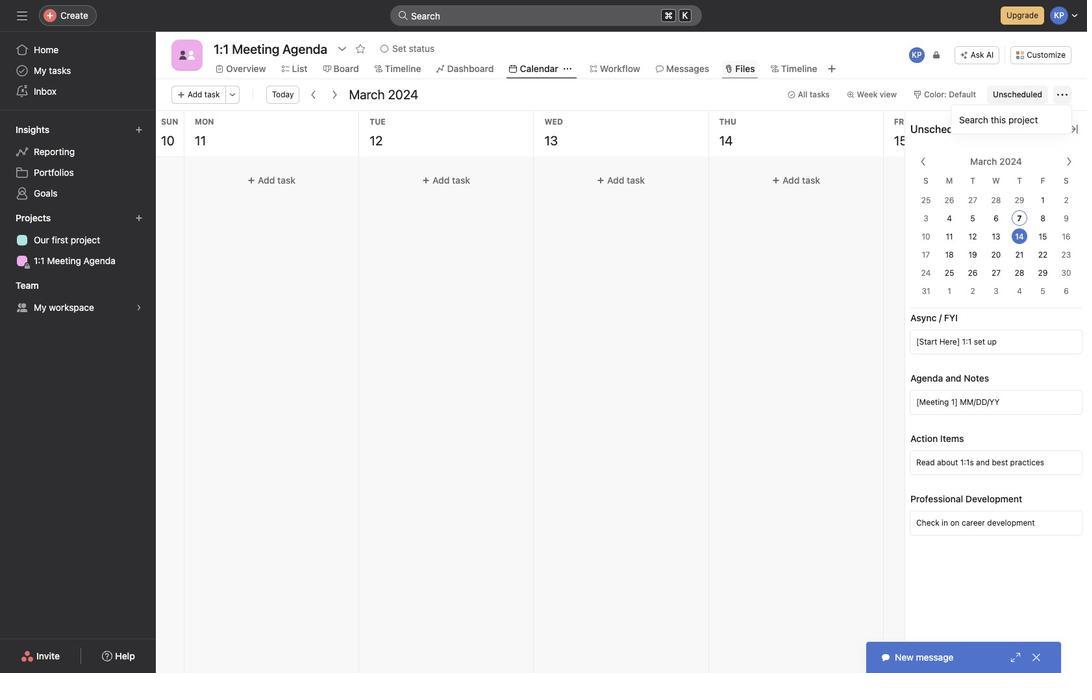 Task type: describe. For each thing, give the bounding box(es) containing it.
our first project link
[[8, 230, 148, 251]]

2 timeline link from the left
[[771, 62, 818, 76]]

new insights image
[[135, 126, 143, 134]]

1 vertical spatial 4
[[1017, 286, 1022, 296]]

development
[[966, 494, 1023, 505]]

projects element
[[0, 207, 156, 274]]

today button
[[266, 86, 300, 104]]

18
[[945, 250, 954, 260]]

goals
[[34, 188, 58, 199]]

projects
[[16, 212, 51, 223]]

1 vertical spatial 16
[[1062, 232, 1071, 242]]

portfolios
[[34, 167, 74, 178]]

async / fyi
[[911, 312, 958, 324]]

today
[[272, 90, 294, 99]]

Search tasks, projects, and more text field
[[390, 5, 702, 26]]

timeline for first timeline link from right
[[781, 63, 818, 74]]

tue 12
[[370, 117, 386, 148]]

16 inside sat 16
[[1064, 133, 1078, 148]]

0 vertical spatial 3
[[924, 214, 929, 223]]

sun 10
[[161, 117, 178, 148]]

files link
[[725, 62, 755, 76]]

dashboard link
[[437, 62, 494, 76]]

thu
[[720, 117, 737, 127]]

check in on career development
[[917, 518, 1035, 528]]

notes
[[964, 373, 990, 384]]

unscheduled button
[[987, 86, 1049, 104]]

teams element
[[0, 274, 156, 321]]

insights element
[[0, 118, 156, 207]]

ask ai button
[[955, 46, 1000, 64]]

0 horizontal spatial 1
[[948, 286, 952, 296]]

projects button
[[13, 209, 63, 227]]

add tab image
[[827, 64, 837, 74]]

dashboard
[[447, 63, 494, 74]]

1 vertical spatial 26
[[968, 268, 978, 278]]

11 inside mon 11
[[195, 133, 206, 148]]

wed 13
[[545, 117, 563, 148]]

portfolios link
[[8, 162, 148, 183]]

agenda inside projects element
[[84, 255, 116, 266]]

list link
[[282, 62, 308, 76]]

0 vertical spatial 15
[[894, 133, 908, 148]]

workspace
[[49, 302, 94, 313]]

1 horizontal spatial 25
[[945, 268, 955, 278]]

search
[[960, 114, 989, 125]]

1 vertical spatial 14
[[1016, 232, 1024, 242]]

1 horizontal spatial more actions image
[[1058, 90, 1068, 100]]

tasks for my tasks
[[49, 65, 71, 76]]

8
[[1041, 214, 1046, 223]]

fri
[[894, 117, 907, 127]]

previous month image
[[919, 157, 929, 167]]

about
[[937, 458, 958, 468]]

meeting
[[47, 255, 81, 266]]

board
[[334, 63, 359, 74]]

0 horizontal spatial 29
[[1015, 196, 1025, 205]]

color: default button
[[908, 86, 982, 104]]

fri 15
[[894, 117, 908, 148]]

mon 11
[[195, 117, 214, 148]]

0 vertical spatial 26
[[945, 196, 955, 205]]

search this project
[[960, 114, 1038, 125]]

create
[[60, 10, 88, 21]]

1 horizontal spatial 6
[[1064, 286, 1069, 296]]

read
[[917, 458, 935, 468]]

[meeting
[[917, 398, 949, 407]]

1 horizontal spatial 27
[[992, 268, 1001, 278]]

ai
[[987, 50, 994, 60]]

1 timeline link from the left
[[375, 62, 421, 76]]

1 vertical spatial 28
[[1015, 268, 1025, 278]]

1 horizontal spatial 2
[[1064, 196, 1069, 205]]

color: default
[[924, 90, 976, 99]]

expand new message image
[[1011, 653, 1021, 663]]

insights
[[16, 124, 50, 135]]

professional development
[[911, 494, 1023, 505]]

project for our first project
[[71, 235, 100, 246]]

timeline for 2nd timeline link from the right
[[385, 63, 421, 74]]

0 horizontal spatial 5
[[971, 214, 976, 223]]

our
[[34, 235, 49, 246]]

1]
[[952, 398, 958, 407]]

customize
[[1027, 50, 1066, 60]]

workflow
[[600, 63, 640, 74]]

0 vertical spatial 28
[[992, 196, 1001, 205]]

customize button
[[1011, 46, 1072, 64]]

[start here] 1:1 set up
[[917, 337, 997, 347]]

workflow link
[[590, 62, 640, 76]]

color:
[[924, 90, 947, 99]]

up
[[988, 337, 997, 347]]

0 vertical spatial 4
[[947, 214, 952, 223]]

items
[[941, 433, 964, 444]]

best
[[992, 458, 1008, 468]]

[meeting 1] mm/dd/yy
[[917, 398, 1000, 407]]

on
[[951, 518, 960, 528]]

0 horizontal spatial and
[[946, 373, 962, 384]]

24
[[922, 268, 931, 278]]

messages
[[666, 63, 710, 74]]

my for my tasks
[[34, 65, 46, 76]]

invite button
[[12, 645, 68, 668]]

1 horizontal spatial 13
[[992, 232, 1001, 242]]

1:1 inside projects element
[[34, 255, 45, 266]]

show options image
[[337, 44, 348, 54]]

files
[[736, 63, 755, 74]]

see details, my workspace image
[[135, 304, 143, 312]]

inbox
[[34, 86, 57, 97]]

m
[[946, 176, 953, 186]]

project for search this project
[[1009, 114, 1038, 125]]

1:1 meeting agenda link
[[8, 251, 148, 272]]

sun
[[161, 117, 178, 127]]

invite
[[36, 651, 60, 662]]

calendar link
[[510, 62, 559, 76]]

unscheduled for unscheduled tasks
[[911, 123, 974, 135]]

1:1 meeting agenda
[[34, 255, 116, 266]]

2 t from the left
[[1017, 176, 1022, 186]]

async
[[911, 312, 937, 324]]

1 vertical spatial 2
[[971, 286, 976, 296]]

⌘
[[665, 10, 673, 21]]

17
[[922, 250, 930, 260]]

action
[[911, 433, 938, 444]]



Task type: locate. For each thing, give the bounding box(es) containing it.
agenda up [meeting
[[911, 373, 943, 384]]

5 up 19
[[971, 214, 976, 223]]

status
[[409, 43, 435, 54]]

overview link
[[216, 62, 266, 76]]

1 vertical spatial 27
[[992, 268, 1001, 278]]

10 inside sun 10
[[161, 133, 175, 148]]

add
[[188, 90, 202, 99], [258, 175, 275, 186], [433, 175, 450, 186], [608, 175, 625, 186], [783, 175, 800, 186], [958, 175, 975, 186]]

11 up 18
[[946, 232, 953, 242]]

w
[[993, 176, 1000, 186]]

new project or portfolio image
[[135, 214, 143, 222]]

0 vertical spatial 1
[[1042, 196, 1045, 205]]

1 horizontal spatial 28
[[1015, 268, 1025, 278]]

2 my from the top
[[34, 302, 46, 313]]

this
[[991, 114, 1006, 125]]

0 horizontal spatial 3
[[924, 214, 929, 223]]

13 inside "wed 13"
[[545, 133, 558, 148]]

reporting link
[[8, 142, 148, 162]]

10 up 17
[[922, 232, 931, 242]]

0 horizontal spatial march
[[349, 87, 385, 102]]

1 vertical spatial 29
[[1039, 268, 1048, 278]]

search this project link
[[952, 108, 1072, 131]]

hide sidebar image
[[17, 10, 27, 21]]

messages link
[[656, 62, 710, 76]]

s down the next month image
[[1064, 176, 1069, 186]]

close details image
[[1068, 124, 1078, 134]]

1 vertical spatial tasks
[[810, 90, 830, 99]]

t right m
[[971, 176, 976, 186]]

0 horizontal spatial more actions image
[[228, 91, 236, 99]]

21
[[1016, 250, 1024, 260]]

6
[[994, 214, 999, 223], [1064, 286, 1069, 296]]

15 down 8
[[1039, 232, 1048, 242]]

tasks inside 'dropdown button'
[[810, 90, 830, 99]]

k
[[683, 10, 688, 21]]

0 horizontal spatial 4
[[947, 214, 952, 223]]

project right this at right top
[[1009, 114, 1038, 125]]

tasks
[[49, 65, 71, 76], [810, 90, 830, 99], [977, 123, 1003, 135]]

2 up 9
[[1064, 196, 1069, 205]]

0 vertical spatial 2
[[1064, 196, 1069, 205]]

read about 1:1s and best practices
[[917, 458, 1045, 468]]

3 up 17
[[924, 214, 929, 223]]

2024 inside dropdown button
[[1000, 156, 1022, 167]]

tasks inside the 'global' element
[[49, 65, 71, 76]]

4
[[947, 214, 952, 223], [1017, 286, 1022, 296]]

12 down "tue"
[[370, 133, 383, 148]]

sat 16
[[1064, 117, 1080, 148]]

more actions image
[[1058, 90, 1068, 100], [228, 91, 236, 99]]

29 up 7
[[1015, 196, 1025, 205]]

26 down 19
[[968, 268, 978, 278]]

help
[[115, 651, 135, 662]]

16 up the 23
[[1062, 232, 1071, 242]]

None field
[[390, 5, 702, 26]]

26
[[945, 196, 955, 205], [968, 268, 978, 278]]

march inside dropdown button
[[971, 156, 998, 167]]

1 horizontal spatial 11
[[946, 232, 953, 242]]

home link
[[8, 40, 148, 60]]

26 down m
[[945, 196, 955, 205]]

tab actions image
[[564, 65, 572, 73]]

calendar
[[520, 63, 559, 74]]

march up "tue"
[[349, 87, 385, 102]]

1 horizontal spatial agenda
[[911, 373, 943, 384]]

create button
[[39, 5, 97, 26]]

set status button
[[375, 40, 441, 58]]

kp button
[[908, 46, 926, 64]]

[start
[[917, 337, 938, 347]]

all
[[798, 90, 808, 99]]

1 vertical spatial unscheduled
[[911, 123, 974, 135]]

1 vertical spatial 3
[[994, 286, 999, 296]]

0 vertical spatial project
[[1009, 114, 1038, 125]]

all tasks
[[798, 90, 830, 99]]

0 vertical spatial 27
[[969, 196, 978, 205]]

thu 14
[[720, 117, 737, 148]]

28 down 21
[[1015, 268, 1025, 278]]

march 2024 up "tue"
[[349, 87, 419, 102]]

25 down 18
[[945, 268, 955, 278]]

0 horizontal spatial 13
[[545, 133, 558, 148]]

1 horizontal spatial 5
[[1041, 286, 1046, 296]]

upgrade button
[[1001, 6, 1045, 25]]

my for my workspace
[[34, 302, 46, 313]]

unscheduled up search this project link
[[993, 90, 1043, 99]]

29 down 22
[[1039, 268, 1048, 278]]

1 horizontal spatial timeline
[[781, 63, 818, 74]]

1 my from the top
[[34, 65, 46, 76]]

march up w
[[971, 156, 998, 167]]

timeline up all
[[781, 63, 818, 74]]

week view button
[[841, 86, 903, 104]]

27 down 20
[[992, 268, 1001, 278]]

1 vertical spatial 1
[[948, 286, 952, 296]]

0 vertical spatial and
[[946, 373, 962, 384]]

10 down sun on the top left of page
[[161, 133, 175, 148]]

1 up 8
[[1042, 196, 1045, 205]]

0 vertical spatial march 2024
[[349, 87, 419, 102]]

0 horizontal spatial 2
[[971, 286, 976, 296]]

wed
[[545, 117, 563, 127]]

25
[[922, 196, 931, 205], [945, 268, 955, 278]]

1 horizontal spatial unscheduled
[[993, 90, 1043, 99]]

3 down 20
[[994, 286, 999, 296]]

1 horizontal spatial 2024
[[1000, 156, 1022, 167]]

14 down thu
[[720, 133, 733, 148]]

team button
[[13, 277, 50, 295]]

tasks for all tasks
[[810, 90, 830, 99]]

1 vertical spatial 11
[[946, 232, 953, 242]]

9
[[1064, 214, 1069, 223]]

timeline down set status popup button
[[385, 63, 421, 74]]

timeline link down set
[[375, 62, 421, 76]]

my inside the 'global' element
[[34, 65, 46, 76]]

1 vertical spatial project
[[71, 235, 100, 246]]

0 horizontal spatial 6
[[994, 214, 999, 223]]

my inside teams element
[[34, 302, 46, 313]]

2
[[1064, 196, 1069, 205], [971, 286, 976, 296]]

0 vertical spatial 25
[[922, 196, 931, 205]]

23
[[1062, 250, 1072, 260]]

my up inbox
[[34, 65, 46, 76]]

home
[[34, 44, 59, 55]]

0 vertical spatial 1:1
[[34, 255, 45, 266]]

4 down 21
[[1017, 286, 1022, 296]]

1 vertical spatial 12
[[969, 232, 977, 242]]

0 horizontal spatial march 2024
[[349, 87, 419, 102]]

agenda down our first project link
[[84, 255, 116, 266]]

1 horizontal spatial t
[[1017, 176, 1022, 186]]

goals link
[[8, 183, 148, 204]]

timeline link up all
[[771, 62, 818, 76]]

1 vertical spatial and
[[976, 458, 990, 468]]

practices
[[1011, 458, 1045, 468]]

0 horizontal spatial timeline
[[385, 63, 421, 74]]

my down team "popup button"
[[34, 302, 46, 313]]

0 vertical spatial 2024
[[388, 87, 419, 102]]

agenda
[[84, 255, 116, 266], [911, 373, 943, 384]]

1 vertical spatial 15
[[1039, 232, 1048, 242]]

0 horizontal spatial 2024
[[388, 87, 419, 102]]

next month image
[[1064, 157, 1075, 167]]

timeline link
[[375, 62, 421, 76], [771, 62, 818, 76]]

career
[[962, 518, 985, 528]]

0 horizontal spatial 12
[[370, 133, 383, 148]]

1 horizontal spatial march
[[971, 156, 998, 167]]

all tasks button
[[782, 86, 836, 104]]

13 down wed
[[545, 133, 558, 148]]

kp
[[912, 50, 922, 60]]

0 vertical spatial tasks
[[49, 65, 71, 76]]

0 horizontal spatial project
[[71, 235, 100, 246]]

0 horizontal spatial t
[[971, 176, 976, 186]]

march 2024 button
[[962, 150, 1044, 173]]

march 2024 up w
[[971, 156, 1022, 167]]

27
[[969, 196, 978, 205], [992, 268, 1001, 278]]

1 horizontal spatial 1:1
[[963, 337, 972, 347]]

list
[[292, 63, 308, 74]]

1 vertical spatial 1:1
[[963, 337, 972, 347]]

close image
[[1032, 653, 1042, 663]]

professional
[[911, 494, 964, 505]]

0 horizontal spatial tasks
[[49, 65, 71, 76]]

s down previous month icon
[[924, 176, 929, 186]]

0 vertical spatial 10
[[161, 133, 175, 148]]

week view
[[857, 90, 897, 99]]

2 down 19
[[971, 286, 976, 296]]

25 down previous month icon
[[922, 196, 931, 205]]

1 horizontal spatial 14
[[1016, 232, 1024, 242]]

more actions image down overview link
[[228, 91, 236, 99]]

0 vertical spatial 16
[[1064, 133, 1078, 148]]

6 left 7
[[994, 214, 999, 223]]

2 horizontal spatial tasks
[[977, 123, 1003, 135]]

1 horizontal spatial project
[[1009, 114, 1038, 125]]

project up "1:1 meeting agenda" link
[[71, 235, 100, 246]]

timeline
[[385, 63, 421, 74], [781, 63, 818, 74]]

0 horizontal spatial 26
[[945, 196, 955, 205]]

1 vertical spatial 2024
[[1000, 156, 1022, 167]]

1:1 down our
[[34, 255, 45, 266]]

team
[[16, 280, 39, 291]]

14 down 7
[[1016, 232, 1024, 242]]

f
[[1041, 176, 1046, 186]]

28 down w
[[992, 196, 1001, 205]]

previous week image
[[309, 90, 319, 100]]

0 vertical spatial 12
[[370, 133, 383, 148]]

unscheduled down the color: default dropdown button
[[911, 123, 974, 135]]

0 horizontal spatial timeline link
[[375, 62, 421, 76]]

overview
[[226, 63, 266, 74]]

1 t from the left
[[971, 176, 976, 186]]

1 horizontal spatial 26
[[968, 268, 978, 278]]

0 horizontal spatial 28
[[992, 196, 1001, 205]]

tasks for unscheduled tasks
[[977, 123, 1003, 135]]

people image
[[179, 47, 195, 63]]

0 horizontal spatial 25
[[922, 196, 931, 205]]

0 vertical spatial 29
[[1015, 196, 1025, 205]]

2024 up w
[[1000, 156, 1022, 167]]

15
[[894, 133, 908, 148], [1039, 232, 1048, 242]]

my
[[34, 65, 46, 76], [34, 302, 46, 313]]

unscheduled for unscheduled
[[993, 90, 1043, 99]]

1 right 31
[[948, 286, 952, 296]]

12 up 19
[[969, 232, 977, 242]]

0 vertical spatial march
[[349, 87, 385, 102]]

2024 down set status popup button
[[388, 87, 419, 102]]

2 timeline from the left
[[781, 63, 818, 74]]

None text field
[[210, 37, 331, 60]]

0 horizontal spatial s
[[924, 176, 929, 186]]

16 down sat
[[1064, 133, 1078, 148]]

1:1 left the set
[[963, 337, 972, 347]]

1 horizontal spatial 4
[[1017, 286, 1022, 296]]

15 down the fri
[[894, 133, 908, 148]]

6 down 30
[[1064, 286, 1069, 296]]

13
[[545, 133, 558, 148], [992, 232, 1001, 242]]

3
[[924, 214, 929, 223], [994, 286, 999, 296]]

1 vertical spatial my
[[34, 302, 46, 313]]

add task
[[188, 90, 220, 99], [258, 175, 296, 186], [433, 175, 471, 186], [608, 175, 645, 186], [783, 175, 820, 186], [958, 175, 995, 186]]

global element
[[0, 32, 156, 110]]

0 horizontal spatial 1:1
[[34, 255, 45, 266]]

1 horizontal spatial 3
[[994, 286, 999, 296]]

ask
[[971, 50, 985, 60]]

1 timeline from the left
[[385, 63, 421, 74]]

1 horizontal spatial timeline link
[[771, 62, 818, 76]]

unscheduled
[[993, 90, 1043, 99], [911, 123, 974, 135]]

31
[[922, 286, 931, 296]]

set
[[392, 43, 406, 54]]

0 vertical spatial 14
[[720, 133, 733, 148]]

mon
[[195, 117, 214, 127]]

and right 1:1s
[[976, 458, 990, 468]]

2 s from the left
[[1064, 176, 1069, 186]]

new message
[[895, 652, 954, 663]]

set
[[974, 337, 986, 347]]

my workspace link
[[8, 298, 148, 318]]

1 horizontal spatial 15
[[1039, 232, 1048, 242]]

7
[[1018, 214, 1022, 223]]

0 vertical spatial 6
[[994, 214, 999, 223]]

and left the notes
[[946, 373, 962, 384]]

1:1
[[34, 255, 45, 266], [963, 337, 972, 347]]

14 inside "thu 14"
[[720, 133, 733, 148]]

4 up 18
[[947, 214, 952, 223]]

project
[[1009, 114, 1038, 125], [71, 235, 100, 246]]

0 horizontal spatial 10
[[161, 133, 175, 148]]

27 down 'march 2024' dropdown button
[[969, 196, 978, 205]]

30
[[1062, 268, 1072, 278]]

1 vertical spatial 13
[[992, 232, 1001, 242]]

default
[[949, 90, 976, 99]]

add to starred image
[[355, 44, 366, 54]]

1 vertical spatial agenda
[[911, 373, 943, 384]]

our first project
[[34, 235, 100, 246]]

t left f
[[1017, 176, 1022, 186]]

0 horizontal spatial 15
[[894, 133, 908, 148]]

0 horizontal spatial 11
[[195, 133, 206, 148]]

s
[[924, 176, 929, 186], [1064, 176, 1069, 186]]

reporting
[[34, 146, 75, 157]]

1 s from the left
[[924, 176, 929, 186]]

here]
[[940, 337, 960, 347]]

1 vertical spatial 6
[[1064, 286, 1069, 296]]

1 horizontal spatial 29
[[1039, 268, 1048, 278]]

13 up 20
[[992, 232, 1001, 242]]

fyi
[[945, 312, 958, 324]]

unscheduled tasks
[[911, 123, 1003, 135]]

0 horizontal spatial 14
[[720, 133, 733, 148]]

inbox link
[[8, 81, 148, 102]]

1 horizontal spatial and
[[976, 458, 990, 468]]

next week image
[[330, 90, 340, 100]]

1 horizontal spatial 1
[[1042, 196, 1045, 205]]

22
[[1039, 250, 1048, 260]]

my tasks
[[34, 65, 71, 76]]

agenda and notes
[[911, 373, 990, 384]]

prominent image
[[398, 10, 409, 21]]

1 horizontal spatial march 2024
[[971, 156, 1022, 167]]

more actions image up sat
[[1058, 90, 1068, 100]]

12 inside tue 12
[[370, 133, 383, 148]]

1 vertical spatial 10
[[922, 232, 931, 242]]

11 down mon
[[195, 133, 206, 148]]

5 down 22
[[1041, 286, 1046, 296]]

sat
[[1064, 117, 1080, 127]]

1 vertical spatial march
[[971, 156, 998, 167]]

march 2024 inside dropdown button
[[971, 156, 1022, 167]]

help button
[[94, 645, 143, 668]]

1 horizontal spatial s
[[1064, 176, 1069, 186]]

unscheduled inside unscheduled dropdown button
[[993, 90, 1043, 99]]

1 horizontal spatial 12
[[969, 232, 977, 242]]

0 vertical spatial my
[[34, 65, 46, 76]]



Task type: vqa. For each thing, say whether or not it's contained in the screenshot.


